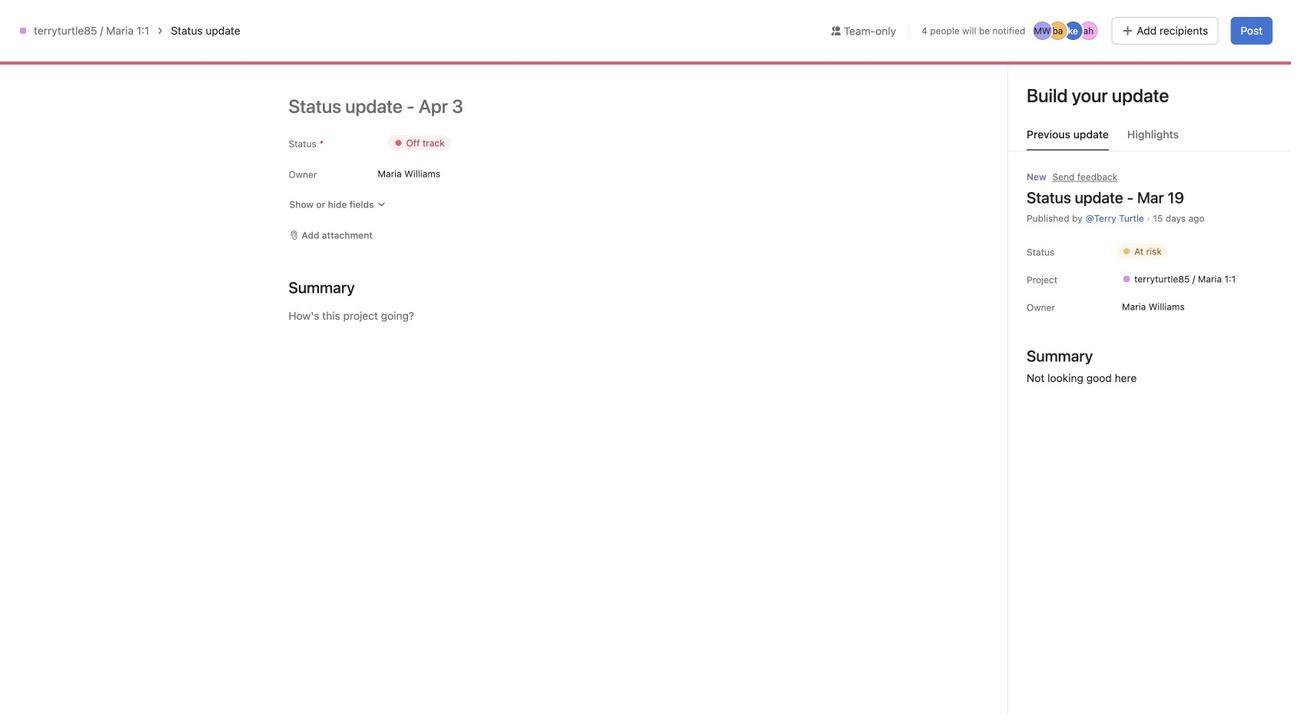 Task type: describe. For each thing, give the bounding box(es) containing it.
Task name text field
[[242, 215, 323, 230]]

topic type field for good cell
[[676, 264, 769, 292]]

creation date for let's talk about ducks cell
[[875, 374, 982, 403]]

topic type field for let's talk about ducks cell
[[676, 374, 769, 403]]

topic type field for investors are demanding we finish the project soon!! cell
[[676, 473, 769, 501]]

creator for investors are demanding we finish the project soon!! cell
[[768, 473, 875, 501]]

creator for move back to start! cell
[[768, 571, 875, 600]]

topic type field for move back to start! cell
[[676, 571, 769, 600]]

topic type field for if not already scheduled, set up a recurring 1:1 meeting in your calendar cell
[[676, 682, 769, 710]]

creation date for good cell
[[875, 264, 982, 292]]

creation date for move back to start! cell
[[875, 571, 982, 600]]

creator for good cell
[[768, 264, 875, 292]]

cell for 1st creator for remember to add discussion topics for the next meeting cell from the bottom of the header fyis tree grid
[[1088, 626, 1196, 655]]

creator for new milestone cell
[[768, 208, 875, 237]]

header important information tree grid
[[184, 473, 1280, 529]]

header fyis tree grid
[[184, 571, 1280, 714]]

creation date for new milestone cell
[[875, 208, 982, 237]]

topic type field for do you have any project updates? cell
[[676, 319, 769, 347]]

cell for creator for if not already scheduled, set up a recurring 1:1 meeting in your calendar cell
[[1088, 682, 1196, 710]]

hide sidebar image
[[20, 12, 32, 25]]

topic type field for remember to add discussion topics for the next meeting cell for 1st creator for remember to add discussion topics for the next meeting cell from the bottom of the header fyis tree grid
[[676, 626, 769, 655]]

topic type field for remember to add discussion topics for the next meeting cell for 1st creator for remember to add discussion topics for the next meeting cell from the top
[[676, 599, 769, 627]]

creation date for investors are demanding we finish the project soon!! cell
[[875, 473, 982, 501]]

2 creator for remember to add discussion topics for the next meeting cell from the top
[[768, 626, 875, 655]]



Task type: vqa. For each thing, say whether or not it's contained in the screenshot.
CREATION DATE FOR LET'S TALK ABOUT DUCKS cell
yes



Task type: locate. For each thing, give the bounding box(es) containing it.
1 cell from the top
[[1088, 571, 1196, 600]]

1 like. you liked this task image
[[290, 273, 299, 282]]

2 cell from the top
[[1088, 599, 1196, 627]]

creation date for is there anything we should be doing differently? cell
[[875, 347, 982, 375]]

None text field
[[286, 44, 454, 71]]

Section title text field
[[289, 277, 355, 298]]

creation date for remember to add discussion topics for the next meeting cell for 1st creator for remember to add discussion topics for the next meeting cell from the top
[[875, 599, 982, 627]]

cell
[[1088, 571, 1196, 600], [1088, 599, 1196, 627], [1088, 626, 1196, 655], [1088, 654, 1196, 683], [1088, 682, 1196, 710]]

cell for 1st creator for remember to add discussion topics for the next meeting cell from the top
[[1088, 599, 1196, 627]]

1 topic type field for remember to add discussion topics for the next meeting cell from the top
[[676, 599, 769, 627]]

creation date for remember to add discussion topics for the next meeting cell
[[875, 599, 982, 627], [875, 626, 982, 655]]

topic type field for new milestone cell
[[676, 208, 769, 237]]

2 creation date for remember to add discussion topics for the next meeting cell from the top
[[875, 626, 982, 655]]

cell for creator for move back to start! cell
[[1088, 571, 1196, 600]]

header next meeting tree grid
[[184, 208, 1280, 430]]

remove from starred image
[[483, 51, 495, 64]]

creator for let's talk about ducks cell
[[768, 374, 875, 403]]

creation date for remember to add discussion topics for the next meeting cell for 1st creator for remember to add discussion topics for the next meeting cell from the bottom of the header fyis tree grid
[[875, 626, 982, 655]]

creator for remember to add discussion topics for the next meeting cell
[[768, 599, 875, 627], [768, 626, 875, 655]]

topic type field for is there anything we should be doing differently? cell
[[676, 347, 769, 375]]

learn more about how to run effective 1:1s cell
[[184, 709, 676, 714]]

4 cell from the top
[[1088, 654, 1196, 683]]

creator for is there anything we should be doing differently? cell
[[768, 347, 875, 375]]

1 creation date for remember to add discussion topics for the next meeting cell from the top
[[875, 599, 982, 627]]

tab list
[[1008, 126, 1291, 151]]

5 cell from the top
[[1088, 682, 1196, 710]]

creation date for do you have any project updates? cell
[[875, 319, 982, 347]]

creator for if not already scheduled, set up a recurring 1:1 meeting in your calendar cell
[[768, 682, 875, 710]]

2 topic type field for remember to add discussion topics for the next meeting cell from the top
[[676, 626, 769, 655]]

topic type field for remember to add discussion topics for the next meeting cell
[[676, 599, 769, 627], [676, 626, 769, 655]]

Title of update text field
[[289, 89, 750, 123]]

new milestone cell
[[184, 208, 676, 237]]

row
[[184, 137, 1291, 165], [203, 164, 1261, 166], [184, 208, 1280, 237], [184, 264, 1280, 292], [184, 319, 1280, 347], [184, 347, 1280, 375], [184, 374, 1280, 403], [184, 402, 1280, 430], [184, 473, 1280, 501], [184, 500, 1280, 529], [184, 571, 1280, 600], [184, 599, 1280, 627], [184, 626, 1280, 655], [184, 682, 1280, 710], [184, 709, 1280, 714]]

3 cell from the top
[[1088, 626, 1196, 655]]

good cell
[[184, 264, 676, 292]]

creation date for if not already scheduled, set up a recurring 1:1 meeting in your calendar cell
[[875, 682, 982, 710]]

creator for do you have any project updates? cell
[[768, 319, 875, 347]]

1 creator for remember to add discussion topics for the next meeting cell from the top
[[768, 599, 875, 627]]



